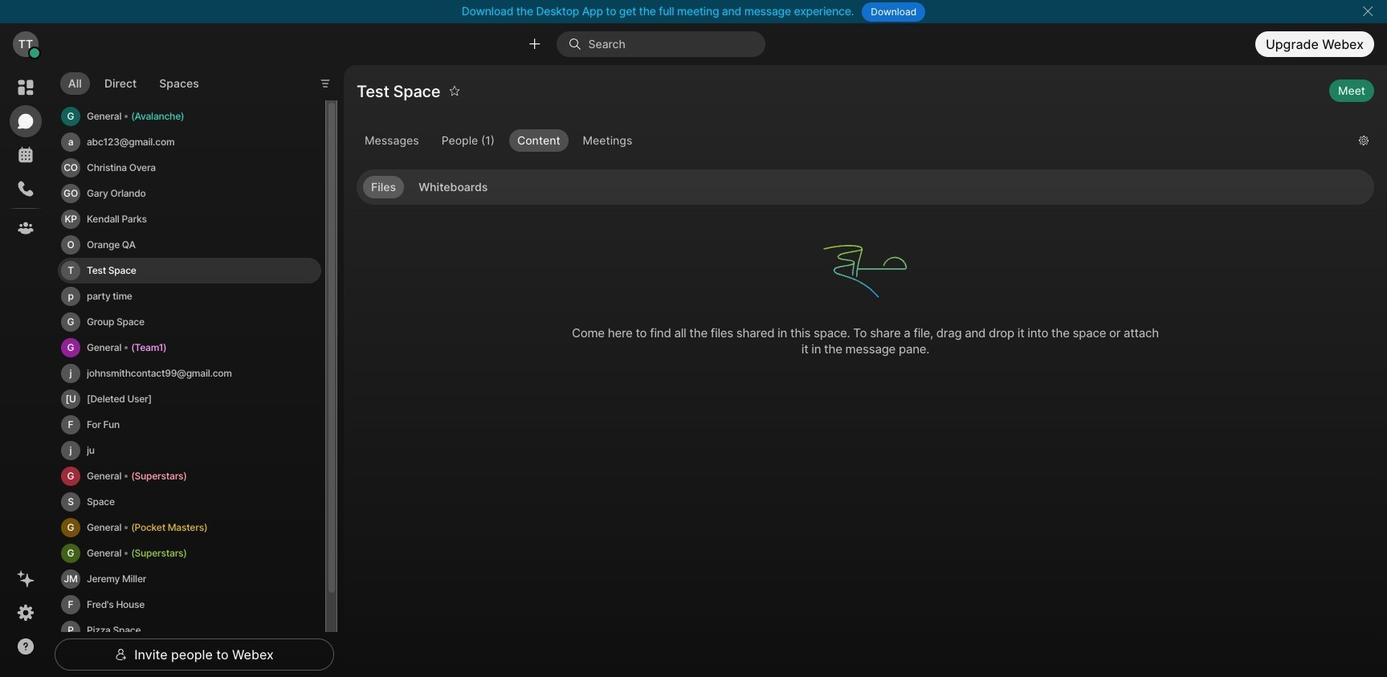 Task type: vqa. For each thing, say whether or not it's contained in the screenshot.
Welcome Space LIST ITEM
no



Task type: locate. For each thing, give the bounding box(es) containing it.
navigation
[[0, 65, 51, 677]]

connect people image
[[527, 36, 543, 52]]

wrapper image
[[569, 38, 588, 51], [29, 48, 40, 59]]

(superstars) element for first general list item from the bottom
[[131, 545, 187, 562]]

(superstars) element
[[131, 467, 187, 485], [131, 545, 187, 562]]

pizza space list item
[[58, 618, 321, 643]]

filter by image
[[319, 77, 332, 90]]

0 horizontal spatial wrapper image
[[29, 48, 40, 59]]

general list item
[[58, 103, 321, 129], [58, 335, 321, 361], [58, 463, 321, 489], [58, 515, 321, 541], [58, 541, 321, 566]]

view space settings image
[[1358, 127, 1370, 153]]

ju list item
[[58, 438, 321, 463]]

jeremy miller list item
[[58, 566, 321, 592]]

add to favorites image
[[449, 78, 461, 104]]

for fun list item
[[58, 412, 321, 438]]

messaging, has no new notifications image
[[16, 112, 35, 131]]

general list item up jeremy miller list item
[[58, 515, 321, 541]]

group
[[357, 129, 1346, 155]]

0 vertical spatial (superstars) element
[[131, 467, 187, 485]]

general list item down party time list item
[[58, 335, 321, 361]]

tab list
[[56, 63, 211, 100]]

kendall parks list item
[[58, 206, 321, 232]]

space list item
[[58, 489, 321, 515]]

help image
[[16, 637, 35, 656]]

1 (superstars) element from the top
[[131, 467, 187, 485]]

wrapper image
[[115, 648, 128, 661]]

what's new image
[[16, 570, 35, 589]]

(superstars) element down "ju" list item
[[131, 467, 187, 485]]

wrapper image up dashboard icon
[[29, 48, 40, 59]]

2 (superstars) element from the top
[[131, 545, 187, 562]]

(superstars) element down (pocket masters) "element"
[[131, 545, 187, 562]]

wrapper image right connect people image
[[569, 38, 588, 51]]

general list item down (pocket masters) "element"
[[58, 541, 321, 566]]

2 general list item from the top
[[58, 335, 321, 361]]

settings image
[[16, 603, 35, 623]]

general list item down for fun list item
[[58, 463, 321, 489]]

general list item up christina overa list item
[[58, 103, 321, 129]]

fred's house list item
[[58, 592, 321, 618]]

4 general list item from the top
[[58, 515, 321, 541]]

1 vertical spatial (superstars) element
[[131, 545, 187, 562]]



Task type: describe. For each thing, give the bounding box(es) containing it.
(superstars) element for 3rd general list item from the bottom
[[131, 467, 187, 485]]

(avalanche) element
[[131, 108, 184, 125]]

group space list item
[[58, 309, 321, 335]]

teams, has no new notifications image
[[16, 219, 35, 238]]

cancel_16 image
[[1362, 5, 1375, 18]]

gary orlando list item
[[58, 181, 321, 206]]

orange qa list item
[[58, 232, 321, 258]]

christina overa list item
[[58, 155, 321, 181]]

(pocket masters) element
[[131, 519, 208, 537]]

webex tab list
[[10, 72, 42, 244]]

(team1) element
[[131, 339, 167, 357]]

5 general list item from the top
[[58, 541, 321, 566]]

calls image
[[16, 179, 35, 198]]

dashboard image
[[16, 78, 35, 97]]

[deleted user] list item
[[58, 386, 321, 412]]

party time list item
[[58, 283, 321, 309]]

3 general list item from the top
[[58, 463, 321, 489]]

1 horizontal spatial wrapper image
[[569, 38, 588, 51]]

test space list item
[[58, 258, 321, 283]]

johnsmithcontact99@gmail.com list item
[[58, 361, 321, 386]]

abc123@gmail.com list item
[[58, 129, 321, 155]]

meetings image
[[16, 145, 35, 165]]

1 general list item from the top
[[58, 103, 321, 129]]



